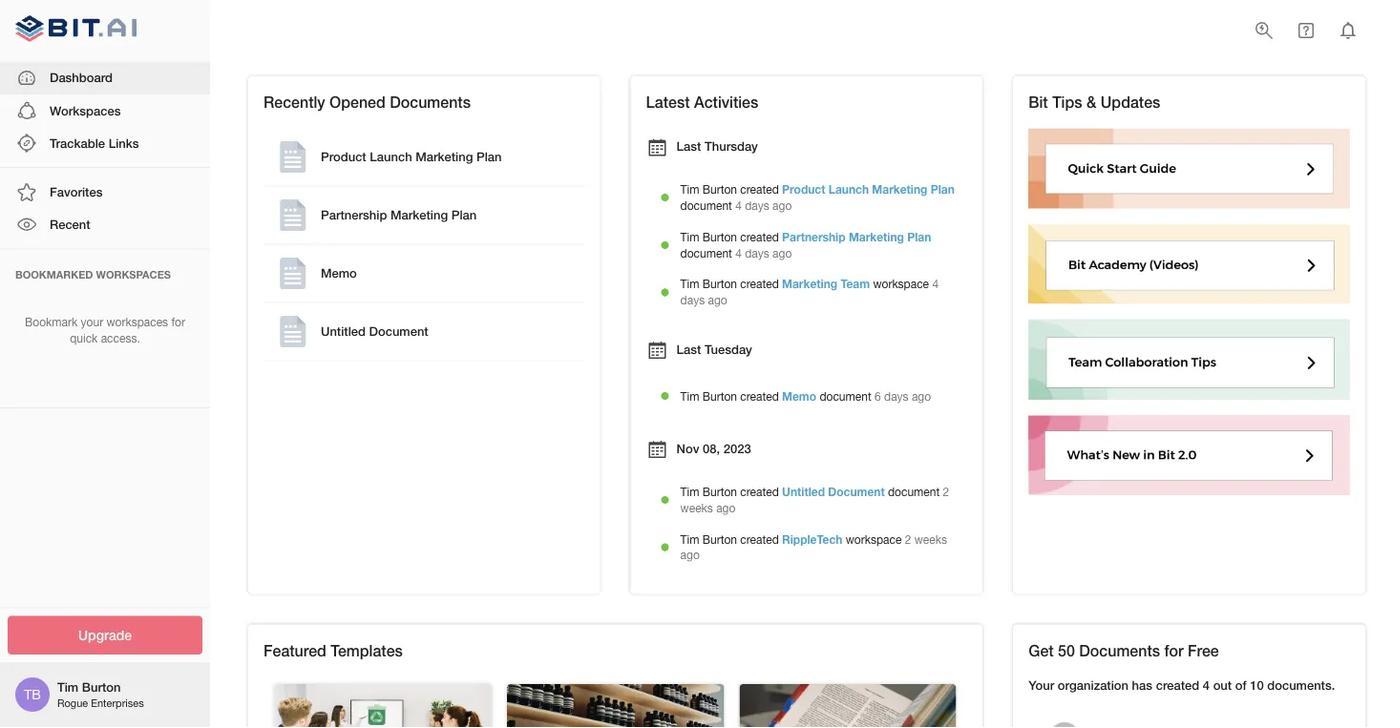 Task type: describe. For each thing, give the bounding box(es) containing it.
4 inside 4 days ago
[[932, 277, 939, 291]]

upgrade
[[78, 628, 132, 644]]

10
[[1250, 678, 1264, 693]]

launch inside tim burton created product launch marketing plan document 4 days ago
[[829, 183, 869, 196]]

created for memo
[[740, 389, 779, 403]]

50
[[1058, 642, 1075, 660]]

plan inside tim burton created product launch marketing plan document 4 days ago
[[931, 183, 955, 196]]

0 vertical spatial memo
[[321, 266, 357, 281]]

marketing team link
[[782, 277, 870, 291]]

4 inside tim burton created partnership marketing plan document 4 days ago
[[735, 246, 742, 260]]

4 left out
[[1203, 678, 1210, 693]]

documents.
[[1267, 678, 1335, 693]]

workspaces
[[96, 268, 171, 281]]

dashboard button
[[0, 62, 210, 94]]

last tuesday
[[677, 342, 752, 357]]

featured templates
[[264, 642, 403, 660]]

access.
[[101, 332, 140, 345]]

last thursday
[[677, 139, 758, 154]]

has
[[1132, 678, 1153, 693]]

days inside tim burton created partnership marketing plan document 4 days ago
[[745, 246, 769, 260]]

tim burton created rippletech workspace
[[680, 533, 902, 546]]

weeks for tim burton created untitled document document
[[680, 501, 713, 515]]

enterprises
[[91, 697, 144, 710]]

nov
[[677, 441, 699, 456]]

organization
[[1058, 678, 1129, 693]]

2023
[[724, 441, 751, 456]]

0 horizontal spatial launch
[[370, 149, 412, 164]]

marketing inside tim burton created partnership marketing plan document 4 days ago
[[849, 230, 904, 243]]

activities
[[694, 93, 758, 111]]

0 vertical spatial product launch marketing plan link
[[267, 132, 581, 182]]

upgrade button
[[8, 616, 202, 655]]

partnership inside tim burton created partnership marketing plan document 4 days ago
[[782, 230, 846, 243]]

0 horizontal spatial partnership
[[321, 207, 387, 222]]

burton for tim burton created memo document 6 days ago
[[703, 389, 737, 403]]

created for untitled
[[740, 485, 779, 499]]

tim burton created memo document 6 days ago
[[680, 389, 931, 403]]

days inside 4 days ago
[[680, 294, 705, 307]]

1 horizontal spatial memo link
[[782, 389, 816, 403]]

created for marketing
[[740, 277, 779, 291]]

last for last tuesday
[[677, 342, 701, 357]]

🤩product launch template image
[[507, 684, 724, 728]]

created right 'has'
[[1156, 678, 1199, 693]]

latest activities
[[646, 93, 758, 111]]

dashboard
[[50, 70, 113, 85]]

recent
[[50, 217, 90, 232]]

free
[[1188, 642, 1219, 660]]

get
[[1029, 642, 1054, 660]]

nov 08, 2023
[[677, 441, 751, 456]]

weeks for tim burton created rippletech workspace
[[915, 533, 947, 546]]

plan inside tim burton created partnership marketing plan document 4 days ago
[[907, 230, 931, 243]]

rippletech
[[782, 533, 843, 546]]

ago inside tim burton created partnership marketing plan document 4 days ago
[[773, 246, 792, 260]]

workspaces
[[50, 103, 121, 118]]

tim burton created marketing team workspace
[[680, 277, 929, 291]]

rippletech link
[[782, 533, 843, 546]]

2 for workspace
[[905, 533, 911, 546]]

4 days ago
[[680, 277, 939, 307]]

bookmarked
[[15, 268, 93, 281]]

out
[[1213, 678, 1232, 693]]

tim for tim burton created rippletech workspace
[[680, 533, 699, 546]]

1 vertical spatial workspace
[[846, 533, 902, 546]]

0 vertical spatial workspace
[[873, 277, 929, 291]]

trackable links
[[50, 136, 139, 150]]

for for workspaces
[[171, 316, 185, 329]]

days right 6
[[884, 389, 909, 403]]

tim for tim burton created product launch marketing plan document 4 days ago
[[680, 183, 699, 196]]

1 vertical spatial memo
[[782, 389, 816, 403]]

1 horizontal spatial untitled
[[782, 485, 825, 499]]

trackable
[[50, 136, 105, 150]]

2 for document
[[943, 485, 949, 499]]

favorites button
[[0, 176, 210, 209]]

6
[[875, 389, 881, 403]]

tim for tim burton created untitled document document
[[680, 485, 699, 499]]

team
[[841, 277, 870, 291]]

2 weeks ago for rippletech
[[680, 533, 947, 562]]

tim burton rogue enterprises
[[57, 680, 144, 710]]

bookmark your workspaces for quick access.
[[25, 316, 185, 345]]

recently
[[264, 93, 325, 111]]

0 horizontal spatial untitled document link
[[267, 307, 581, 357]]

burton for tim burton rogue enterprises
[[82, 680, 121, 695]]



Task type: locate. For each thing, give the bounding box(es) containing it.
0 vertical spatial for
[[171, 316, 185, 329]]

burton for tim burton created untitled document document
[[703, 485, 737, 499]]

partnership marketing plan link
[[267, 190, 581, 240], [782, 230, 931, 243]]

links
[[109, 136, 139, 150]]

bookmark
[[25, 316, 78, 329]]

your
[[1029, 678, 1054, 693]]

tim for tim burton created memo document 6 days ago
[[680, 389, 699, 403]]

last left "tuesday"
[[677, 342, 701, 357]]

days up the last tuesday
[[680, 294, 705, 307]]

latest
[[646, 93, 690, 111]]

1 vertical spatial 2
[[905, 533, 911, 546]]

2 2 weeks ago from the top
[[680, 533, 947, 562]]

1 vertical spatial untitled
[[782, 485, 825, 499]]

tim inside tim burton created partnership marketing plan document 4 days ago
[[680, 230, 699, 243]]

0 horizontal spatial untitled
[[321, 324, 366, 339]]

memo link down partnership marketing plan
[[267, 249, 581, 298]]

1 2 weeks ago from the top
[[680, 485, 949, 515]]

documents for opened
[[390, 93, 471, 111]]

0 vertical spatial document
[[369, 324, 428, 339]]

1 horizontal spatial untitled document link
[[782, 485, 885, 499]]

0 horizontal spatial partnership marketing plan link
[[267, 190, 581, 240]]

tim for tim burton created marketing team workspace
[[680, 277, 699, 291]]

recent button
[[0, 209, 210, 241]]

launch
[[370, 149, 412, 164], [829, 183, 869, 196]]

memo link
[[267, 249, 581, 298], [782, 389, 816, 403]]

4 up tim burton created marketing team workspace
[[735, 246, 742, 260]]

partnership marketing plan link for tim burton
[[782, 230, 931, 243]]

get 50 documents for free
[[1029, 642, 1219, 660]]

2 weeks ago
[[680, 485, 949, 515], [680, 533, 947, 562]]

🚀investor deck template image
[[275, 684, 492, 728]]

0 horizontal spatial product launch marketing plan link
[[267, 132, 581, 182]]

created left rippletech link
[[740, 533, 779, 546]]

days
[[745, 199, 769, 212], [745, 246, 769, 260], [680, 294, 705, 307], [884, 389, 909, 403]]

tim for tim burton rogue enterprises
[[57, 680, 78, 695]]

for inside bookmark your workspaces for quick access.
[[171, 316, 185, 329]]

tim burton created untitled document document
[[680, 485, 940, 499]]

product launch marketing plan link up partnership marketing plan
[[267, 132, 581, 182]]

1 vertical spatial last
[[677, 342, 701, 357]]

documents up 'has'
[[1079, 642, 1160, 660]]

0 horizontal spatial product
[[321, 149, 366, 164]]

marketing
[[416, 149, 473, 164], [872, 183, 927, 196], [391, 207, 448, 222], [849, 230, 904, 243], [782, 277, 837, 291]]

recently opened documents
[[264, 93, 471, 111]]

0 horizontal spatial memo link
[[267, 249, 581, 298]]

1 horizontal spatial weeks
[[915, 533, 947, 546]]

documents up the product launch marketing plan
[[390, 93, 471, 111]]

burton inside "tim burton rogue enterprises"
[[82, 680, 121, 695]]

&
[[1087, 93, 1097, 111]]

0 vertical spatial product
[[321, 149, 366, 164]]

documents for 50
[[1079, 642, 1160, 660]]

bit tips & updates
[[1029, 93, 1160, 111]]

of
[[1235, 678, 1247, 693]]

created down "tuesday"
[[740, 389, 779, 403]]

partnership down the product launch marketing plan
[[321, 207, 387, 222]]

4
[[735, 199, 742, 212], [735, 246, 742, 260], [932, 277, 939, 291], [1203, 678, 1210, 693]]

burton for tim burton created partnership marketing plan document 4 days ago
[[703, 230, 737, 243]]

1 horizontal spatial partnership
[[782, 230, 846, 243]]

2 weeks ago up rippletech link
[[680, 485, 949, 515]]

1 vertical spatial partnership
[[782, 230, 846, 243]]

burton for tim burton created marketing team workspace
[[703, 277, 737, 291]]

document
[[369, 324, 428, 339], [828, 485, 885, 499]]

your
[[81, 316, 103, 329]]

4 inside tim burton created product launch marketing plan document 4 days ago
[[735, 199, 742, 212]]

templates
[[331, 642, 403, 660]]

product up tim burton created partnership marketing plan document 4 days ago
[[782, 183, 825, 196]]

last
[[677, 139, 701, 154], [677, 342, 701, 357]]

1 horizontal spatial documents
[[1079, 642, 1160, 660]]

favorites
[[50, 184, 103, 199]]

workspaces button
[[0, 94, 210, 127]]

1 horizontal spatial for
[[1164, 642, 1184, 660]]

08,
[[703, 441, 720, 456]]

created inside tim burton created partnership marketing plan document 4 days ago
[[740, 230, 779, 243]]

1 horizontal spatial product launch marketing plan link
[[782, 183, 955, 196]]

0 vertical spatial documents
[[390, 93, 471, 111]]

memo up untitled document
[[321, 266, 357, 281]]

tips
[[1052, 93, 1082, 111]]

untitled document link
[[267, 307, 581, 357], [782, 485, 885, 499]]

1 vertical spatial 2 weeks ago
[[680, 533, 947, 562]]

1 horizontal spatial partnership marketing plan link
[[782, 230, 931, 243]]

1 vertical spatial memo link
[[782, 389, 816, 403]]

plan
[[476, 149, 502, 164], [931, 183, 955, 196], [451, 207, 477, 222], [907, 230, 931, 243]]

product down opened
[[321, 149, 366, 164]]

partnership down tim burton created product launch marketing plan document 4 days ago at the top
[[782, 230, 846, 243]]

rogue
[[57, 697, 88, 710]]

📞instruction manual image
[[739, 684, 956, 728]]

1 horizontal spatial launch
[[829, 183, 869, 196]]

launch up partnership marketing plan
[[370, 149, 412, 164]]

created for rippletech
[[740, 533, 779, 546]]

0 vertical spatial untitled document link
[[267, 307, 581, 357]]

1 vertical spatial document
[[828, 485, 885, 499]]

partnership marketing plan link up team
[[782, 230, 931, 243]]

workspace right team
[[873, 277, 929, 291]]

0 vertical spatial partnership
[[321, 207, 387, 222]]

for right workspaces
[[171, 316, 185, 329]]

0 vertical spatial 2
[[943, 485, 949, 499]]

burton for tim burton created rippletech workspace
[[703, 533, 737, 546]]

opened
[[329, 93, 386, 111]]

tim burton created product launch marketing plan document 4 days ago
[[680, 183, 955, 212]]

launch up tim burton created partnership marketing plan document 4 days ago
[[829, 183, 869, 196]]

product launch marketing plan link
[[267, 132, 581, 182], [782, 183, 955, 196]]

partnership marketing plan
[[321, 207, 477, 222]]

tb
[[24, 687, 41, 703]]

ago
[[773, 199, 792, 212], [773, 246, 792, 260], [708, 294, 727, 307], [912, 389, 931, 403], [716, 501, 736, 515], [680, 549, 700, 562]]

partnership marketing plan link down the product launch marketing plan
[[267, 190, 581, 240]]

1 horizontal spatial 2
[[943, 485, 949, 499]]

for left free
[[1164, 642, 1184, 660]]

4 down thursday
[[735, 199, 742, 212]]

document inside tim burton created partnership marketing plan document 4 days ago
[[680, 246, 732, 260]]

0 vertical spatial launch
[[370, 149, 412, 164]]

ago inside 4 days ago
[[708, 294, 727, 307]]

document inside tim burton created product launch marketing plan document 4 days ago
[[680, 199, 732, 212]]

days inside tim burton created product launch marketing plan document 4 days ago
[[745, 199, 769, 212]]

product
[[321, 149, 366, 164], [782, 183, 825, 196]]

1 vertical spatial weeks
[[915, 533, 947, 546]]

0 horizontal spatial 2
[[905, 533, 911, 546]]

2
[[943, 485, 949, 499], [905, 533, 911, 546]]

created down thursday
[[740, 183, 779, 196]]

updates
[[1101, 93, 1160, 111]]

burton inside tim burton created partnership marketing plan document 4 days ago
[[703, 230, 737, 243]]

created down tim burton created partnership marketing plan document 4 days ago
[[740, 277, 779, 291]]

created down 2023
[[740, 485, 779, 499]]

0 vertical spatial memo link
[[267, 249, 581, 298]]

for
[[171, 316, 185, 329], [1164, 642, 1184, 660]]

partnership marketing plan link for recently opened documents
[[267, 190, 581, 240]]

bookmarked workspaces
[[15, 268, 171, 281]]

created
[[740, 183, 779, 196], [740, 230, 779, 243], [740, 277, 779, 291], [740, 389, 779, 403], [740, 485, 779, 499], [740, 533, 779, 546], [1156, 678, 1199, 693]]

untitled
[[321, 324, 366, 339], [782, 485, 825, 499]]

tim
[[680, 183, 699, 196], [680, 230, 699, 243], [680, 277, 699, 291], [680, 389, 699, 403], [680, 485, 699, 499], [680, 533, 699, 546], [57, 680, 78, 695]]

documents
[[390, 93, 471, 111], [1079, 642, 1160, 660]]

2 weeks ago down tim burton created untitled document document
[[680, 533, 947, 562]]

quick
[[70, 332, 98, 345]]

trackable links button
[[0, 127, 210, 160]]

product launch marketing plan link up tim burton created partnership marketing plan document 4 days ago
[[782, 183, 955, 196]]

marketing inside tim burton created product launch marketing plan document 4 days ago
[[872, 183, 927, 196]]

created for partnership
[[740, 230, 779, 243]]

0 horizontal spatial for
[[171, 316, 185, 329]]

0 horizontal spatial memo
[[321, 266, 357, 281]]

created inside tim burton created product launch marketing plan document 4 days ago
[[740, 183, 779, 196]]

0 horizontal spatial weeks
[[680, 501, 713, 515]]

days up tim burton created marketing team workspace
[[745, 246, 769, 260]]

4 right team
[[932, 277, 939, 291]]

memo left 6
[[782, 389, 816, 403]]

1 horizontal spatial document
[[828, 485, 885, 499]]

ago inside tim burton created product launch marketing plan document 4 days ago
[[773, 199, 792, 212]]

tim for tim burton created partnership marketing plan document 4 days ago
[[680, 230, 699, 243]]

1 vertical spatial for
[[1164, 642, 1184, 660]]

days up tim burton created partnership marketing plan document 4 days ago
[[745, 199, 769, 212]]

burton inside tim burton created product launch marketing plan document 4 days ago
[[703, 183, 737, 196]]

memo link left 6
[[782, 389, 816, 403]]

your organization has created 4 out of 10 documents.
[[1029, 678, 1335, 693]]

1 horizontal spatial memo
[[782, 389, 816, 403]]

tuesday
[[705, 342, 752, 357]]

product launch marketing plan
[[321, 149, 502, 164]]

2 last from the top
[[677, 342, 701, 357]]

last left thursday
[[677, 139, 701, 154]]

1 vertical spatial product launch marketing plan link
[[782, 183, 955, 196]]

last for last thursday
[[677, 139, 701, 154]]

tim burton created partnership marketing plan document 4 days ago
[[680, 230, 931, 260]]

tim inside "tim burton rogue enterprises"
[[57, 680, 78, 695]]

created for product
[[740, 183, 779, 196]]

burton
[[703, 183, 737, 196], [703, 230, 737, 243], [703, 277, 737, 291], [703, 389, 737, 403], [703, 485, 737, 499], [703, 533, 737, 546], [82, 680, 121, 695]]

2 weeks ago for untitled
[[680, 485, 949, 515]]

1 vertical spatial documents
[[1079, 642, 1160, 660]]

created up tim burton created marketing team workspace
[[740, 230, 779, 243]]

untitled document
[[321, 324, 428, 339]]

workspace right rippletech
[[846, 533, 902, 546]]

0 vertical spatial 2 weeks ago
[[680, 485, 949, 515]]

0 horizontal spatial documents
[[390, 93, 471, 111]]

0 vertical spatial weeks
[[680, 501, 713, 515]]

for for documents
[[1164, 642, 1184, 660]]

1 vertical spatial launch
[[829, 183, 869, 196]]

1 last from the top
[[677, 139, 701, 154]]

bit
[[1029, 93, 1048, 111]]

weeks
[[680, 501, 713, 515], [915, 533, 947, 546]]

tim inside tim burton created product launch marketing plan document 4 days ago
[[680, 183, 699, 196]]

1 vertical spatial product
[[782, 183, 825, 196]]

burton for tim burton created product launch marketing plan document 4 days ago
[[703, 183, 737, 196]]

product inside tim burton created product launch marketing plan document 4 days ago
[[782, 183, 825, 196]]

memo
[[321, 266, 357, 281], [782, 389, 816, 403]]

1 horizontal spatial product
[[782, 183, 825, 196]]

partnership
[[321, 207, 387, 222], [782, 230, 846, 243]]

0 vertical spatial untitled
[[321, 324, 366, 339]]

workspace
[[873, 277, 929, 291], [846, 533, 902, 546]]

document
[[680, 199, 732, 212], [680, 246, 732, 260], [820, 389, 871, 403], [888, 485, 940, 499]]

thursday
[[705, 139, 758, 154]]

workspaces
[[106, 316, 168, 329]]

0 horizontal spatial document
[[369, 324, 428, 339]]

0 vertical spatial last
[[677, 139, 701, 154]]

featured
[[264, 642, 326, 660]]

1 vertical spatial untitled document link
[[782, 485, 885, 499]]



Task type: vqa. For each thing, say whether or not it's contained in the screenshot.


